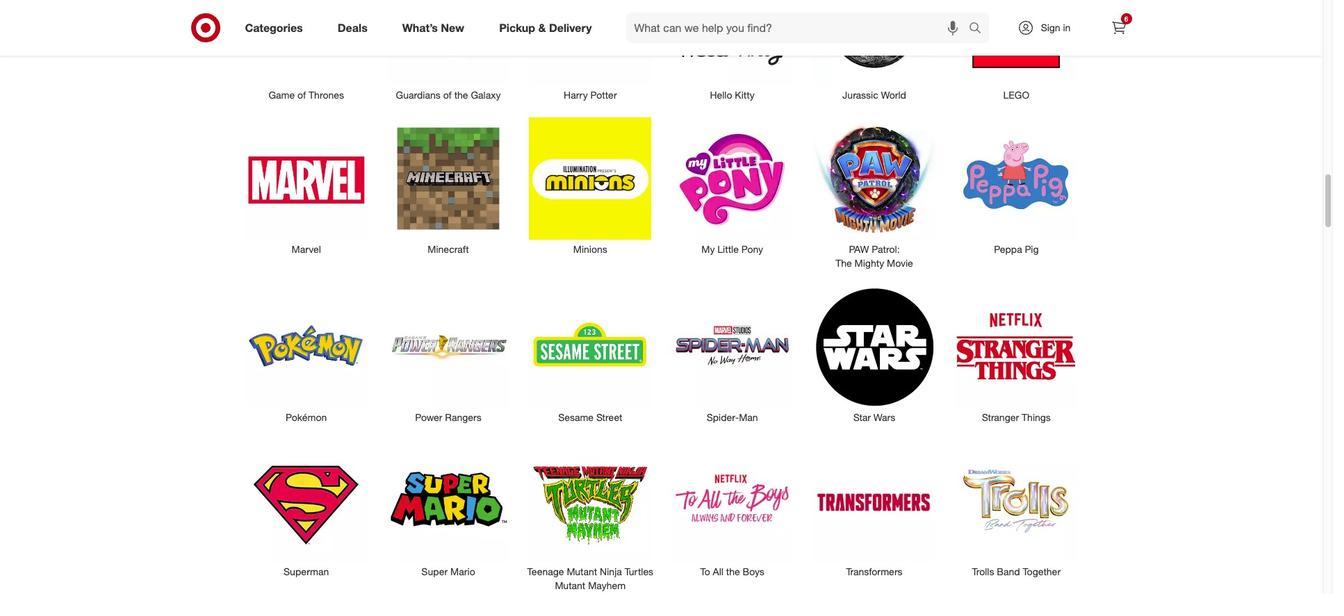 Task type: vqa. For each thing, say whether or not it's contained in the screenshot.
wait!
no



Task type: locate. For each thing, give the bounding box(es) containing it.
What can we help you find? suggestions appear below search field
[[626, 13, 972, 43]]

trolls band together link
[[946, 437, 1088, 579]]

guardians of the galaxy link
[[377, 0, 519, 102]]

the right all
[[726, 566, 740, 578]]

spider-
[[707, 412, 739, 423]]

minecraft
[[428, 243, 469, 255]]

what's
[[402, 21, 438, 34]]

jurassic world link
[[804, 0, 946, 102]]

1 vertical spatial the
[[726, 566, 740, 578]]

marvel link
[[235, 115, 377, 256]]

1 of from the left
[[298, 89, 306, 101]]

hello
[[710, 89, 732, 101]]

0 vertical spatial the
[[454, 89, 468, 101]]

of right guardians
[[443, 89, 452, 101]]

mutant
[[567, 566, 597, 578], [555, 580, 586, 592]]

the left galaxy
[[454, 89, 468, 101]]

potter
[[591, 89, 617, 101]]

power rangers link
[[377, 283, 519, 425]]

of inside game of thrones "link"
[[298, 89, 306, 101]]

game of thrones
[[269, 89, 344, 101]]

harry
[[564, 89, 588, 101]]

what's new
[[402, 21, 465, 34]]

galaxy
[[471, 89, 501, 101]]

guardians of the galaxy
[[396, 89, 501, 101]]

0 horizontal spatial of
[[298, 89, 306, 101]]

paw patrol: the mighty movie
[[836, 243, 913, 269]]

pickup & delivery
[[499, 21, 592, 34]]

marvel
[[292, 243, 321, 255]]

pokémon link
[[235, 283, 377, 425]]

what's new link
[[391, 13, 482, 43]]

2 of from the left
[[443, 89, 452, 101]]

the
[[836, 257, 852, 269]]

to
[[700, 566, 710, 578]]

kitty
[[735, 89, 755, 101]]

lego
[[1004, 89, 1030, 101]]

mighty
[[855, 257, 885, 269]]

1 horizontal spatial of
[[443, 89, 452, 101]]

transformers
[[846, 566, 903, 578]]

spider-man link
[[662, 283, 804, 425]]

star
[[854, 412, 871, 423]]

world
[[881, 89, 907, 101]]

pig
[[1025, 243, 1039, 255]]

turtles
[[625, 566, 654, 578]]

mutant down teenage
[[555, 580, 586, 592]]

mutant up mayhem
[[567, 566, 597, 578]]

categories
[[245, 21, 303, 34]]

harry potter
[[564, 89, 617, 101]]

6
[[1125, 15, 1129, 23]]

man
[[739, 412, 758, 423]]

of inside guardians of the galaxy link
[[443, 89, 452, 101]]

pickup & delivery link
[[488, 13, 609, 43]]

of right game
[[298, 89, 306, 101]]

star wars
[[854, 412, 896, 423]]

deals
[[338, 21, 368, 34]]

jurassic world
[[843, 89, 907, 101]]

thrones
[[309, 89, 344, 101]]

game
[[269, 89, 295, 101]]

0 horizontal spatial the
[[454, 89, 468, 101]]

1 horizontal spatial the
[[726, 566, 740, 578]]

&
[[538, 21, 546, 34]]

peppa
[[994, 243, 1023, 255]]

teenage
[[527, 566, 564, 578]]

of
[[298, 89, 306, 101], [443, 89, 452, 101]]

my
[[702, 243, 715, 255]]

rangers
[[445, 412, 482, 423]]

pokémon
[[286, 412, 327, 423]]

in
[[1063, 22, 1071, 33]]

the
[[454, 89, 468, 101], [726, 566, 740, 578]]

ninja
[[600, 566, 622, 578]]

superman
[[284, 566, 329, 578]]

sign in
[[1041, 22, 1071, 33]]



Task type: describe. For each thing, give the bounding box(es) containing it.
of for game
[[298, 89, 306, 101]]

to all the boys
[[700, 566, 765, 578]]

trolls band together
[[972, 566, 1061, 578]]

1 vertical spatial mutant
[[555, 580, 586, 592]]

game of thrones link
[[235, 0, 377, 102]]

together
[[1023, 566, 1061, 578]]

minecraft link
[[377, 115, 519, 256]]

teenage mutant ninja turtles mutant mayhem
[[527, 566, 654, 592]]

super mario link
[[377, 437, 519, 579]]

hello kitty link
[[662, 0, 804, 102]]

sesame
[[558, 412, 594, 423]]

mayhem
[[588, 580, 626, 592]]

pony
[[742, 243, 763, 255]]

all
[[713, 566, 724, 578]]

sesame street link
[[519, 283, 662, 425]]

lego link
[[946, 0, 1088, 102]]

deals link
[[326, 13, 385, 43]]

teenage mutant ninja turtles mutant mayhem link
[[519, 437, 662, 593]]

hello kitty
[[710, 89, 755, 101]]

jurassic
[[843, 89, 879, 101]]

peppa pig
[[994, 243, 1039, 255]]

sign
[[1041, 22, 1061, 33]]

delivery
[[549, 21, 592, 34]]

power
[[415, 412, 443, 423]]

stranger things
[[982, 412, 1051, 423]]

mario
[[451, 566, 475, 578]]

street
[[597, 412, 623, 423]]

search
[[963, 22, 996, 36]]

0 vertical spatial mutant
[[567, 566, 597, 578]]

search button
[[963, 13, 996, 46]]

sign in link
[[1006, 13, 1093, 43]]

stranger things link
[[946, 283, 1088, 425]]

to all the boys link
[[662, 437, 804, 579]]

super mario
[[422, 566, 475, 578]]

wars
[[874, 412, 896, 423]]

categories link
[[233, 13, 320, 43]]

pickup
[[499, 21, 535, 34]]

peppa pig link
[[946, 115, 1088, 256]]

guardians
[[396, 89, 441, 101]]

patrol:
[[872, 243, 900, 255]]

trolls
[[972, 566, 995, 578]]

spider-man
[[707, 412, 758, 423]]

power rangers
[[415, 412, 482, 423]]

boys
[[743, 566, 765, 578]]

paw
[[849, 243, 869, 255]]

band
[[997, 566, 1020, 578]]

my little pony link
[[662, 115, 804, 256]]

6 link
[[1104, 13, 1134, 43]]

superman link
[[235, 437, 377, 579]]

things
[[1022, 412, 1051, 423]]

transformers link
[[804, 437, 946, 579]]

minions link
[[519, 115, 662, 256]]

super
[[422, 566, 448, 578]]

minions
[[573, 243, 608, 255]]

harry potter link
[[519, 0, 662, 102]]

movie
[[887, 257, 913, 269]]

new
[[441, 21, 465, 34]]

the for galaxy
[[454, 89, 468, 101]]

the for boys
[[726, 566, 740, 578]]

sesame street
[[558, 412, 623, 423]]

little
[[718, 243, 739, 255]]

star wars link
[[804, 283, 946, 425]]

of for guardians
[[443, 89, 452, 101]]

stranger
[[982, 412, 1019, 423]]

my little pony
[[702, 243, 763, 255]]



